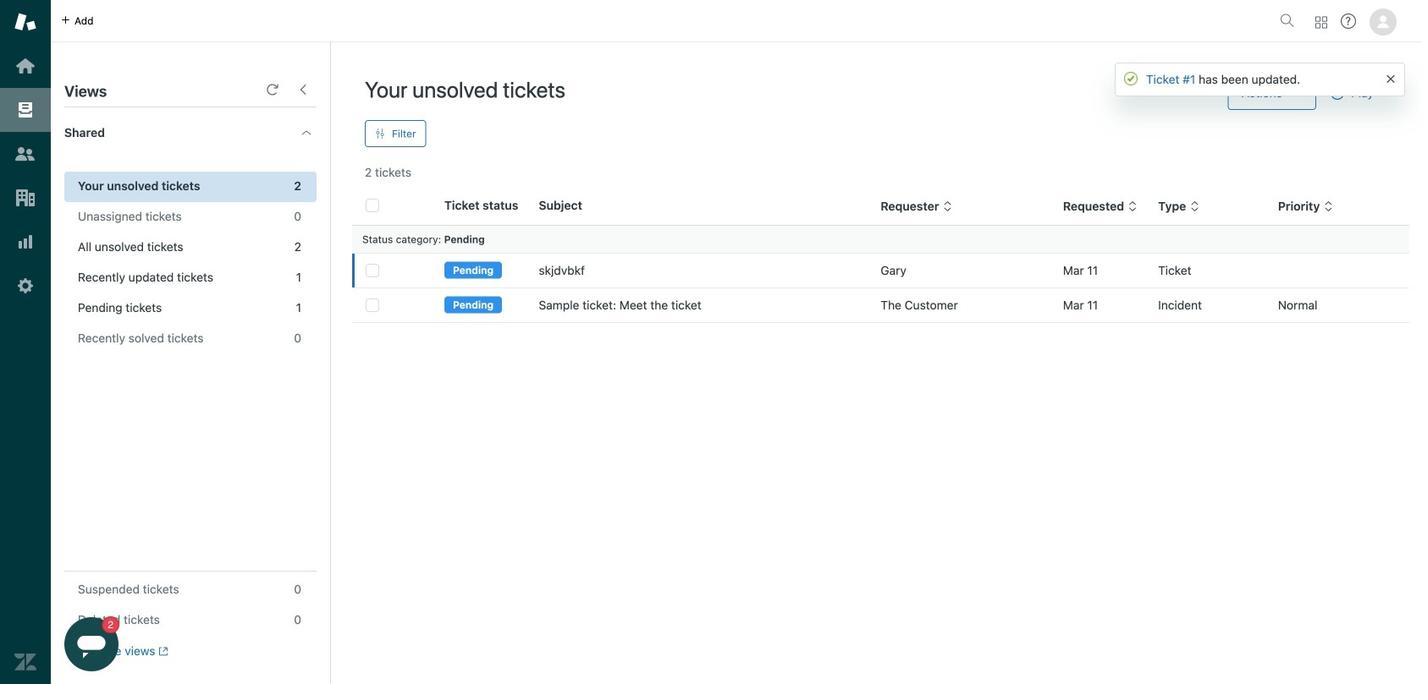 Task type: locate. For each thing, give the bounding box(es) containing it.
organizations image
[[14, 187, 36, 209]]

refresh views pane image
[[266, 83, 279, 97]]

zendesk support image
[[14, 11, 36, 33]]

zendesk image
[[14, 652, 36, 674]]

heading
[[51, 108, 330, 158]]

main element
[[0, 0, 51, 685]]

admin image
[[14, 275, 36, 297]]

customers image
[[14, 143, 36, 165]]

row
[[352, 254, 1410, 288], [352, 288, 1410, 323]]

2 row from the top
[[352, 288, 1410, 323]]



Task type: describe. For each thing, give the bounding box(es) containing it.
1 row from the top
[[352, 254, 1410, 288]]

hide panel views image
[[296, 83, 310, 97]]

get help image
[[1341, 14, 1356, 29]]

opens in a new tab image
[[155, 647, 168, 657]]

get started image
[[14, 55, 36, 77]]

reporting image
[[14, 231, 36, 253]]

zendesk products image
[[1316, 17, 1328, 28]]

views image
[[14, 99, 36, 121]]



Task type: vqa. For each thing, say whether or not it's contained in the screenshot.
Format text icon
no



